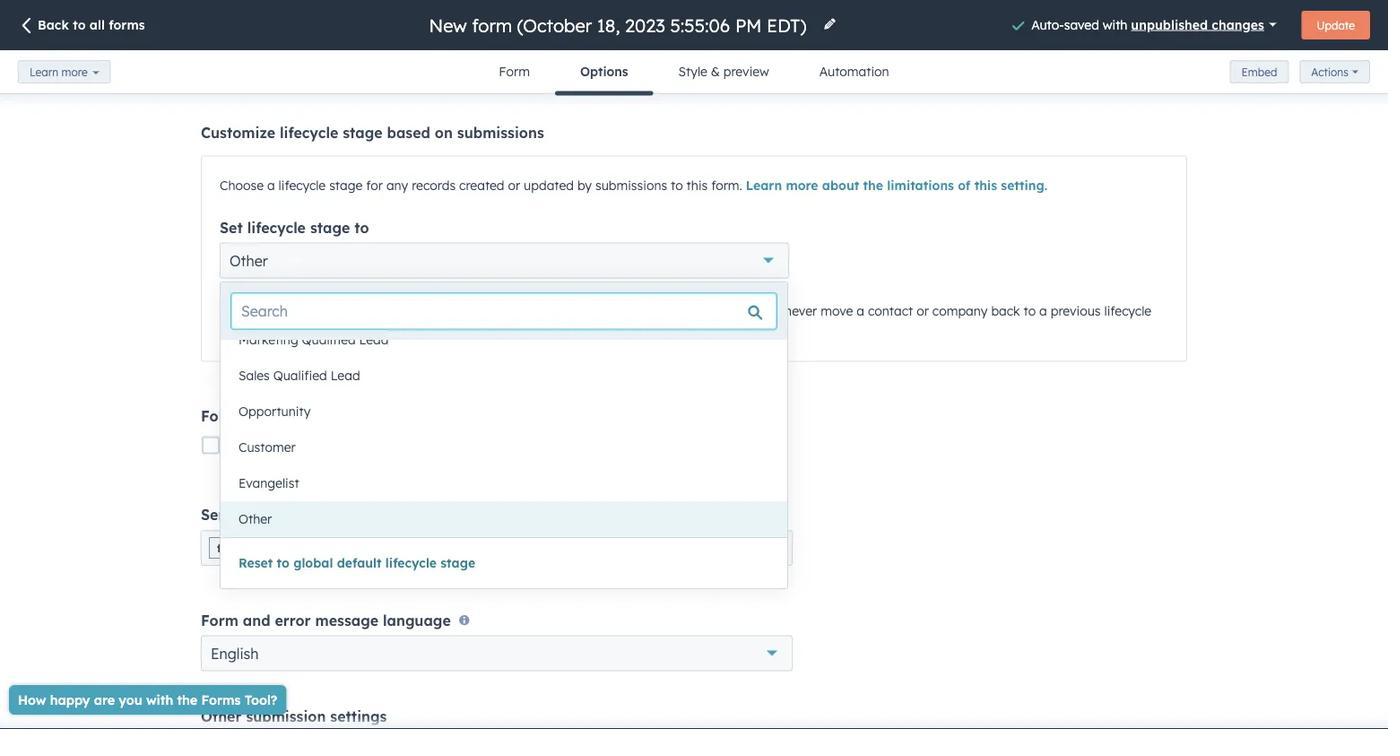 Task type: locate. For each thing, give the bounding box(es) containing it.
1 horizontal spatial will
[[763, 303, 781, 318]]

more left about
[[786, 177, 819, 193]]

the right about
[[863, 177, 883, 193]]

0 vertical spatial form
[[499, 64, 530, 79]]

0 vertical spatial learn
[[30, 65, 58, 78]]

never
[[785, 303, 817, 318]]

to down funkytownclown1@gmail.com
[[277, 555, 290, 571]]

stage inside button
[[441, 555, 476, 571]]

notifications right email
[[388, 437, 472, 455]]

0 horizontal spatial or
[[508, 177, 520, 193]]

to inside "link"
[[73, 17, 86, 33]]

on
[[435, 123, 453, 141]]

1 vertical spatial qualified
[[273, 368, 327, 383]]

0 horizontal spatial form
[[201, 611, 238, 629]]

or inside , but it will never move a contact or company back to a previous lifecycle stage.
[[917, 303, 929, 318]]

notifications
[[388, 437, 472, 455], [325, 506, 416, 524]]

learn right form. at the top of page
[[746, 177, 782, 193]]

to
[[73, 17, 86, 33], [671, 177, 683, 193], [355, 218, 369, 236], [1024, 303, 1036, 318], [476, 437, 490, 455], [420, 506, 435, 524], [277, 555, 290, 571]]

1 horizontal spatial lifecycle
[[574, 303, 629, 318]]

or right contact
[[917, 303, 929, 318]]

or for contact
[[917, 303, 929, 318]]

back to all forms link
[[18, 16, 145, 36]]

lead for marketing qualified lead
[[359, 332, 389, 348]]

submission down english
[[246, 707, 326, 725]]

back
[[38, 17, 69, 33]]

stage up setting
[[310, 218, 350, 236]]

0 horizontal spatial lifecycle
[[468, 303, 520, 318]]

0 vertical spatial default
[[423, 303, 465, 318]]

the for note: this setting will override the default lifecycle stage in lifecycle stage settings
[[401, 303, 420, 318]]

1 horizontal spatial settings
[[672, 303, 721, 318]]

0 horizontal spatial this
[[687, 177, 708, 193]]

note: this setting will override the default lifecycle stage in lifecycle stage settings
[[220, 303, 721, 318]]

list box
[[221, 322, 788, 537]]

1 horizontal spatial this
[[975, 177, 997, 193]]

the
[[863, 177, 883, 193], [401, 303, 420, 318], [494, 437, 516, 455]]

submissions right by
[[596, 177, 667, 193]]

1 vertical spatial default
[[337, 555, 382, 571]]

1 vertical spatial submission
[[241, 506, 321, 524]]

this left form. at the top of page
[[687, 177, 708, 193]]

submission for settings
[[246, 707, 326, 725]]

will right it
[[763, 303, 781, 318]]

1 vertical spatial other
[[239, 511, 272, 527]]

lifecycle up marketing qualified lead button
[[468, 303, 520, 318]]

a right move
[[857, 303, 865, 318]]

1 vertical spatial send
[[201, 506, 237, 524]]

form button
[[474, 50, 555, 93]]

None field
[[427, 13, 812, 37]]

0 vertical spatial qualified
[[302, 332, 356, 348]]

learn down back at the top
[[30, 65, 58, 78]]

1 horizontal spatial a
[[857, 303, 865, 318]]

submission down the options
[[268, 437, 343, 455]]

limitations
[[887, 177, 954, 193]]

style
[[679, 64, 708, 79]]

more down back to all forms "link"
[[61, 65, 88, 78]]

0 horizontal spatial more
[[61, 65, 88, 78]]

lifecycle right previous
[[1105, 303, 1152, 318]]

will
[[326, 303, 345, 318], [763, 303, 781, 318]]

form and error message language
[[201, 611, 451, 629]]

records
[[412, 177, 456, 193]]

up
[[253, 407, 272, 425]]

lead down marketing qualified lead
[[331, 368, 360, 383]]

1 vertical spatial or
[[917, 303, 929, 318]]

update button
[[1302, 11, 1371, 39]]

send up funkytownclown1@gmail.com
[[201, 506, 237, 524]]

stage down other button
[[441, 555, 476, 571]]

follow-
[[201, 407, 253, 425]]

override
[[349, 303, 397, 318]]

send for send submission email notifications to the contact's owner.
[[230, 437, 264, 455]]

0 vertical spatial submission
[[268, 437, 343, 455]]

0 vertical spatial send
[[230, 437, 264, 455]]

sales
[[239, 368, 270, 383]]

navigation containing form
[[474, 50, 915, 96]]

for
[[366, 177, 383, 193]]

0 horizontal spatial submissions
[[457, 123, 544, 141]]

will right setting
[[326, 303, 345, 318]]

qualified down setting
[[302, 332, 356, 348]]

2 horizontal spatial the
[[863, 177, 883, 193]]

other inside other dropdown button
[[230, 251, 268, 269]]

this
[[255, 303, 279, 318]]

lifecycle stage settings link
[[574, 303, 721, 318]]

lifecycle right in
[[574, 303, 629, 318]]

or right created
[[508, 177, 520, 193]]

navigation inside page section element
[[474, 50, 915, 96]]

more inside button
[[61, 65, 88, 78]]

other down evangelist
[[239, 511, 272, 527]]

embed
[[1242, 65, 1278, 78]]

0 vertical spatial lead
[[359, 332, 389, 348]]

lead for sales qualified lead
[[331, 368, 360, 383]]

1 vertical spatial lead
[[331, 368, 360, 383]]

setting.
[[1001, 177, 1048, 193]]

0 horizontal spatial learn
[[30, 65, 58, 78]]

send down up
[[230, 437, 264, 455]]

will for it
[[763, 303, 781, 318]]

form inside button
[[499, 64, 530, 79]]

settings
[[672, 303, 721, 318], [330, 707, 387, 725]]

qualified
[[302, 332, 356, 348], [273, 368, 327, 383]]

0 horizontal spatial settings
[[330, 707, 387, 725]]

2 vertical spatial the
[[494, 437, 516, 455]]

send
[[230, 437, 264, 455], [201, 506, 237, 524]]

created
[[459, 177, 505, 193]]

0 vertical spatial other
[[230, 251, 268, 269]]

of
[[958, 177, 971, 193]]

forms
[[109, 17, 145, 33]]

choose a lifecycle stage for any records created or updated by submissions to this form. learn more about the limitations of this setting.
[[220, 177, 1048, 193]]

automation button
[[794, 50, 915, 93]]

submissions up created
[[457, 123, 544, 141]]

the down opportunity button
[[494, 437, 516, 455]]

1 vertical spatial the
[[401, 303, 420, 318]]

style & preview
[[679, 64, 769, 79]]

learn inside button
[[30, 65, 58, 78]]

0 horizontal spatial will
[[326, 303, 345, 318]]

more
[[61, 65, 88, 78], [786, 177, 819, 193]]

Search search field
[[231, 293, 777, 329]]

1 vertical spatial form
[[201, 611, 238, 629]]

stage
[[343, 123, 383, 141], [329, 177, 363, 193], [310, 218, 350, 236], [523, 303, 557, 318], [633, 303, 668, 318], [441, 555, 476, 571]]

0 horizontal spatial the
[[401, 303, 420, 318]]

2 lifecycle from the left
[[574, 303, 629, 318]]

the right "override"
[[401, 303, 420, 318]]

a right choose
[[267, 177, 275, 193]]

lead
[[359, 332, 389, 348], [331, 368, 360, 383]]

move
[[821, 303, 853, 318]]

by
[[578, 177, 592, 193]]

contact's
[[520, 437, 581, 455]]

2 vertical spatial submission
[[246, 707, 326, 725]]

1 horizontal spatial submissions
[[596, 177, 667, 193]]

to left the all
[[73, 17, 86, 33]]

setting
[[282, 303, 323, 318]]

2 will from the left
[[763, 303, 781, 318]]

qualified for marketing
[[302, 332, 356, 348]]

0 horizontal spatial default
[[337, 555, 382, 571]]

1 horizontal spatial the
[[494, 437, 516, 455]]

options
[[580, 64, 628, 79]]

1 horizontal spatial more
[[786, 177, 819, 193]]

1 will from the left
[[326, 303, 345, 318]]

other down set
[[230, 251, 268, 269]]

to right "back"
[[1024, 303, 1036, 318]]

a
[[267, 177, 275, 193], [857, 303, 865, 318], [1040, 303, 1047, 318]]

stage left for
[[329, 177, 363, 193]]

a left previous
[[1040, 303, 1047, 318]]

page section element
[[0, 0, 1388, 96]]

submission down evangelist
[[241, 506, 321, 524]]

set lifecycle stage to
[[220, 218, 369, 236]]

1 horizontal spatial form
[[499, 64, 530, 79]]

close image
[[387, 544, 394, 552]]

this right 'of'
[[975, 177, 997, 193]]

0 vertical spatial the
[[863, 177, 883, 193]]

other down english
[[201, 707, 242, 725]]

2 this from the left
[[975, 177, 997, 193]]

2 vertical spatial other
[[201, 707, 242, 725]]

but
[[728, 303, 748, 318]]

stage.
[[220, 324, 256, 340]]

unpublished changes
[[1131, 16, 1265, 32]]

notifications up the close icon
[[325, 506, 416, 524]]

1 vertical spatial more
[[786, 177, 819, 193]]

0 vertical spatial submissions
[[457, 123, 544, 141]]

this
[[687, 177, 708, 193], [975, 177, 997, 193]]

learn more about the limitations of this setting. link
[[746, 177, 1048, 193]]

lifecycle down the close icon
[[386, 555, 437, 571]]

learn more button
[[18, 60, 111, 83]]

qualified down marketing qualified lead
[[273, 368, 327, 383]]

default up marketing qualified lead button
[[423, 303, 465, 318]]

changes
[[1212, 16, 1265, 32]]

0 vertical spatial more
[[61, 65, 88, 78]]

1 vertical spatial learn
[[746, 177, 782, 193]]

sales qualified lead button
[[221, 358, 788, 394]]

lead down "override"
[[359, 332, 389, 348]]

0 vertical spatial or
[[508, 177, 520, 193]]

1 horizontal spatial or
[[917, 303, 929, 318]]

default right the global
[[337, 555, 382, 571]]

embed button
[[1230, 60, 1289, 83]]

lifecycle
[[280, 123, 338, 141], [279, 177, 326, 193], [247, 218, 306, 236], [1105, 303, 1152, 318], [386, 555, 437, 571]]

will inside , but it will never move a contact or company back to a previous lifecycle stage.
[[763, 303, 781, 318]]

lifecycle
[[468, 303, 520, 318], [574, 303, 629, 318]]

marketing
[[239, 332, 298, 348]]

send for send submission notifications to
[[201, 506, 237, 524]]

navigation
[[474, 50, 915, 96]]

lifecycle up set lifecycle stage to
[[279, 177, 326, 193]]



Task type: describe. For each thing, give the bounding box(es) containing it.
english button
[[201, 635, 793, 671]]

the for send submission email notifications to the contact's owner.
[[494, 437, 516, 455]]

to left form. at the top of page
[[671, 177, 683, 193]]

global
[[293, 555, 333, 571]]

,
[[721, 303, 725, 318]]

1 this from the left
[[687, 177, 708, 193]]

will for setting
[[326, 303, 345, 318]]

english
[[211, 644, 259, 662]]

stage left ,
[[633, 303, 668, 318]]

form for form
[[499, 64, 530, 79]]

submission for notifications
[[241, 506, 321, 524]]

lifecycle inside , but it will never move a contact or company back to a previous lifecycle stage.
[[1105, 303, 1152, 318]]

customer button
[[221, 430, 788, 466]]

send submission email notifications to the contact's owner.
[[230, 437, 632, 455]]

0 horizontal spatial a
[[267, 177, 275, 193]]

or for created
[[508, 177, 520, 193]]

saved
[[1064, 16, 1099, 32]]

marketing qualified lead
[[239, 332, 389, 348]]

back
[[991, 303, 1020, 318]]

0 vertical spatial settings
[[672, 303, 721, 318]]

automation
[[820, 64, 889, 79]]

actions button
[[1300, 60, 1371, 84]]

actions
[[1312, 65, 1349, 79]]

auto-
[[1032, 16, 1064, 32]]

auto-saved with
[[1032, 16, 1131, 32]]

form for form and error message language
[[201, 611, 238, 629]]

options button
[[555, 50, 653, 96]]

&
[[711, 64, 720, 79]]

customize
[[201, 123, 275, 141]]

stage left based
[[343, 123, 383, 141]]

lifecycle right set
[[247, 218, 306, 236]]

evangelist button
[[221, 466, 788, 501]]

language
[[383, 611, 451, 629]]

1 vertical spatial notifications
[[325, 506, 416, 524]]

stage left in
[[523, 303, 557, 318]]

form.
[[711, 177, 742, 193]]

back to all forms
[[38, 17, 145, 33]]

with
[[1103, 16, 1128, 32]]

lifecycle inside button
[[386, 555, 437, 571]]

1 lifecycle from the left
[[468, 303, 520, 318]]

submission for email
[[268, 437, 343, 455]]

based
[[387, 123, 430, 141]]

owner.
[[585, 437, 628, 455]]

message
[[315, 611, 379, 629]]

and
[[243, 611, 270, 629]]

previous
[[1051, 303, 1101, 318]]

opportunity
[[239, 404, 311, 419]]

options
[[276, 407, 330, 425]]

list box containing marketing qualified lead
[[221, 322, 788, 537]]

to inside button
[[277, 555, 290, 571]]

marketing qualified lead button
[[221, 322, 788, 358]]

error
[[275, 611, 311, 629]]

qualified for sales
[[273, 368, 327, 383]]

other submission settings
[[201, 707, 387, 725]]

email
[[347, 437, 384, 455]]

set lifecycle stage to element
[[220, 242, 789, 278]]

funkytownclown1@gmail.com
[[217, 541, 378, 555]]

send submission notifications to
[[201, 506, 435, 524]]

choose
[[220, 177, 264, 193]]

style & preview button
[[653, 50, 794, 93]]

company
[[933, 303, 988, 318]]

reset to global default lifecycle stage button
[[239, 553, 476, 574]]

customer
[[239, 440, 296, 455]]

sales qualified lead
[[239, 368, 360, 383]]

, but it will never move a contact or company back to a previous lifecycle stage.
[[220, 303, 1152, 340]]

1 vertical spatial settings
[[330, 707, 387, 725]]

note:
[[220, 303, 252, 318]]

other button
[[220, 242, 789, 278]]

updated
[[524, 177, 574, 193]]

contact
[[868, 303, 913, 318]]

learn more
[[30, 65, 88, 78]]

set
[[220, 218, 243, 236]]

customize lifecycle stage based on submissions
[[201, 123, 544, 141]]

other button
[[221, 501, 788, 537]]

reset to global default lifecycle stage
[[239, 555, 476, 571]]

1 horizontal spatial learn
[[746, 177, 782, 193]]

2 horizontal spatial a
[[1040, 303, 1047, 318]]

unpublished changes button
[[1131, 12, 1277, 37]]

0 vertical spatial notifications
[[388, 437, 472, 455]]

it
[[751, 303, 759, 318]]

unpublished
[[1131, 16, 1208, 32]]

other inside other button
[[239, 511, 272, 527]]

about
[[822, 177, 860, 193]]

preview
[[724, 64, 769, 79]]

to inside , but it will never move a contact or company back to a previous lifecycle stage.
[[1024, 303, 1036, 318]]

lifecycle right customize
[[280, 123, 338, 141]]

1 vertical spatial submissions
[[596, 177, 667, 193]]

to down opportunity button
[[476, 437, 490, 455]]

update
[[1317, 18, 1355, 32]]

all
[[90, 17, 105, 33]]

1 horizontal spatial default
[[423, 303, 465, 318]]

any
[[386, 177, 408, 193]]

reset
[[239, 555, 273, 571]]

in
[[560, 303, 571, 318]]

to down 'send submission email notifications to the contact's owner.'
[[420, 506, 435, 524]]

to down for
[[355, 218, 369, 236]]

none field inside page section element
[[427, 13, 812, 37]]

default inside button
[[337, 555, 382, 571]]

opportunity button
[[221, 394, 788, 430]]

follow-up options
[[201, 407, 330, 425]]

evangelist
[[239, 475, 299, 491]]



Task type: vqa. For each thing, say whether or not it's contained in the screenshot.
the top caret icon
no



